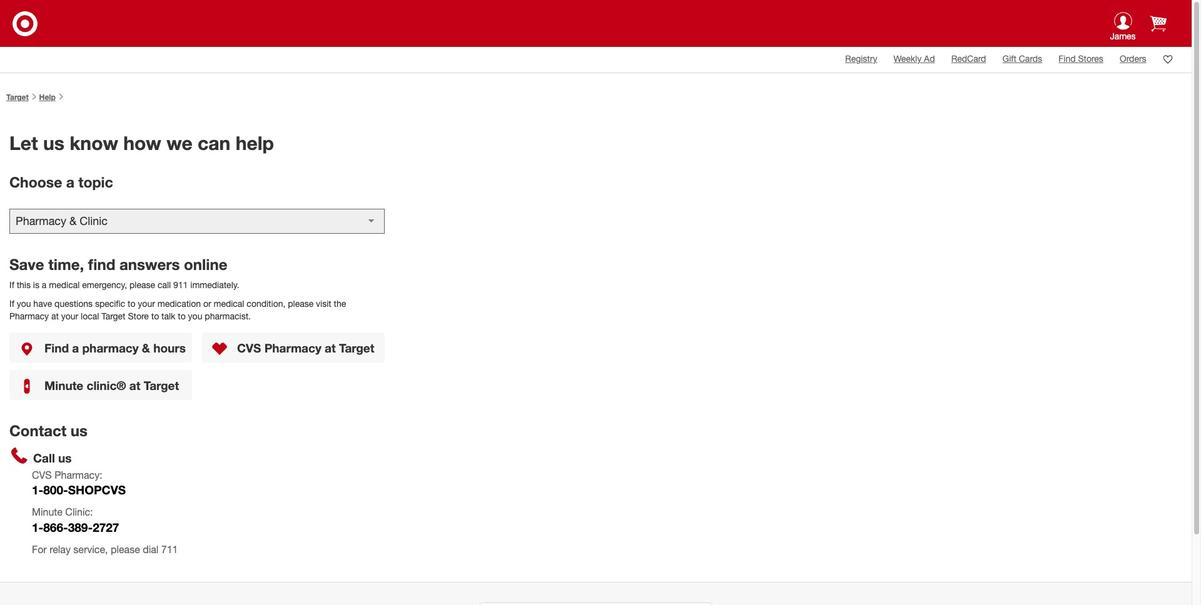 Task type: describe. For each thing, give the bounding box(es) containing it.
find a pharmacy & hours
[[44, 341, 186, 356]]

cvs pharmacy at target button
[[202, 333, 385, 363]]

if for if you have questions specific to your medication or medical condition, please visit the pharmacy at your local target store to talk to you pharmacist.
[[9, 299, 14, 309]]

pharmacy
[[82, 341, 139, 356]]

find
[[88, 256, 115, 273]]

contact
[[9, 423, 66, 440]]

target inside if you have questions specific to your medication or medical condition, please visit the pharmacy at your local target store to talk to you pharmacist.
[[102, 312, 125, 322]]

a for find
[[72, 341, 79, 356]]

clinic:
[[65, 507, 93, 518]]

0 horizontal spatial medical
[[49, 281, 80, 291]]

target down hours on the bottom of page
[[144, 379, 179, 393]]

2 horizontal spatial to
[[178, 312, 186, 322]]

favorites image
[[1163, 55, 1173, 65]]

medical inside if you have questions specific to your medication or medical condition, please visit the pharmacy at your local target store to talk to you pharmacist.
[[214, 299, 244, 309]]

0 horizontal spatial your
[[61, 312, 78, 322]]

registry
[[846, 54, 878, 64]]

cvs pharmacy: 1-800-shopcvs
[[32, 470, 126, 498]]

gift cards
[[1003, 54, 1043, 64]]

at inside if you have questions specific to your medication or medical condition, please visit the pharmacy at your local target store to talk to you pharmacist.
[[51, 312, 59, 322]]

clinic
[[80, 215, 108, 228]]

if this is a medical emergency, please call 911 immediately.
[[9, 281, 239, 291]]

relay
[[50, 544, 71, 555]]

shopcvs
[[68, 483, 126, 498]]

pharmacy & clinic
[[16, 215, 108, 228]]

1 vertical spatial a
[[42, 281, 47, 291]]

call
[[33, 451, 55, 466]]

talk
[[162, 312, 175, 322]]

pharmacist.
[[205, 312, 251, 322]]

minute clinic: 1-866-389-2727
[[32, 507, 119, 535]]

711
[[161, 544, 178, 555]]

redcard
[[952, 54, 987, 64]]

target down the
[[339, 341, 374, 356]]

1- for 866-
[[32, 521, 43, 535]]

know
[[70, 132, 118, 155]]

we
[[167, 132, 193, 155]]

target.com home image
[[13, 11, 38, 36]]

us for call
[[58, 451, 72, 466]]

0 vertical spatial you
[[17, 299, 31, 309]]

for
[[32, 544, 47, 555]]

Choose a topic button
[[9, 209, 385, 234]]

1 horizontal spatial you
[[188, 312, 202, 322]]

1-866-389-2727 link
[[32, 521, 119, 535]]

find a pharmacy & hours button
[[9, 333, 192, 363]]

call
[[158, 281, 171, 291]]

online
[[184, 256, 227, 273]]

can
[[198, 132, 231, 155]]

target link
[[6, 93, 29, 102]]

1- for 800-
[[32, 483, 43, 498]]

visit
[[316, 299, 332, 309]]

0 vertical spatial please
[[130, 281, 155, 291]]

if for if this is a medical emergency, please call 911 immediately.
[[9, 281, 14, 291]]

pharmacy inside if you have questions specific to your medication or medical condition, please visit the pharmacy at your local target store to talk to you pharmacist.
[[9, 312, 49, 322]]

gift
[[1003, 54, 1017, 64]]

us for let
[[43, 132, 64, 155]]

help
[[39, 93, 56, 102]]

help link
[[39, 93, 56, 102]]

topic
[[78, 174, 113, 191]]

how
[[123, 132, 161, 155]]

weekly
[[894, 54, 922, 64]]

weekly ad
[[894, 54, 935, 64]]

& inside choose a topic button
[[69, 215, 77, 228]]

stores
[[1079, 54, 1104, 64]]

0 horizontal spatial to
[[128, 299, 135, 309]]

cvs for cvs pharmacy: 1-800-shopcvs
[[32, 470, 52, 481]]

is
[[33, 281, 39, 291]]

let us know how we can help
[[9, 132, 274, 155]]

emergency,
[[82, 281, 127, 291]]

& inside button
[[142, 341, 150, 356]]

medication
[[158, 299, 201, 309]]

this
[[17, 281, 31, 291]]

pharmacy inside choose a topic button
[[16, 215, 66, 228]]

answers
[[120, 256, 180, 273]]

find stores link
[[1059, 54, 1104, 64]]

minute clinic® at target button
[[9, 371, 192, 401]]

specific
[[95, 299, 125, 309]]

james link
[[1105, 12, 1142, 48]]

please inside contact us group
[[111, 544, 140, 555]]



Task type: locate. For each thing, give the bounding box(es) containing it.
0 vertical spatial minute
[[44, 379, 83, 393]]

please inside if you have questions specific to your medication or medical condition, please visit the pharmacy at your local target store to talk to you pharmacist.
[[288, 299, 314, 309]]

time,
[[48, 256, 84, 273]]

2 vertical spatial please
[[111, 544, 140, 555]]

0 vertical spatial 1-
[[32, 483, 43, 498]]

1 horizontal spatial to
[[151, 312, 159, 322]]

&
[[69, 215, 77, 228], [142, 341, 150, 356]]

the
[[334, 299, 346, 309]]

or
[[203, 299, 211, 309]]

& left "clinic"
[[69, 215, 77, 228]]

1 vertical spatial you
[[188, 312, 202, 322]]

at right the clinic®
[[129, 379, 140, 393]]

a right is
[[42, 281, 47, 291]]

save
[[9, 256, 44, 273]]

cvs inside button
[[237, 341, 261, 356]]

your down questions
[[61, 312, 78, 322]]

if left have on the left of the page
[[9, 299, 14, 309]]

1 1- from the top
[[32, 483, 43, 498]]

weekly ad link
[[894, 54, 935, 64]]

2 vertical spatial at
[[129, 379, 140, 393]]

if left the this
[[9, 281, 14, 291]]

cvs down the pharmacist.
[[237, 341, 261, 356]]

at down have on the left of the page
[[51, 312, 59, 322]]

store
[[128, 312, 149, 322]]

your
[[138, 299, 155, 309], [61, 312, 78, 322]]

target
[[6, 93, 29, 102], [102, 312, 125, 322], [339, 341, 374, 356], [144, 379, 179, 393]]

choose a topic
[[9, 174, 113, 191]]

minute for minute clinic® at target
[[44, 379, 83, 393]]

pharmacy & clinic element
[[16, 215, 108, 228]]

minute inside button
[[44, 379, 83, 393]]

pharmacy
[[16, 215, 66, 228], [9, 312, 49, 322], [265, 341, 322, 356]]

find
[[1059, 54, 1076, 64], [44, 341, 69, 356]]

389-
[[68, 521, 93, 535]]

at for cvs pharmacy at target
[[325, 341, 336, 356]]

pharmacy:
[[55, 470, 102, 481]]

ad
[[924, 54, 935, 64]]

if inside if you have questions specific to your medication or medical condition, please visit the pharmacy at your local target store to talk to you pharmacist.
[[9, 299, 14, 309]]

a left pharmacy
[[72, 341, 79, 356]]

2 vertical spatial pharmacy
[[265, 341, 322, 356]]

service,
[[73, 544, 108, 555]]

911
[[173, 281, 188, 291]]

1 vertical spatial your
[[61, 312, 78, 322]]

866-
[[43, 521, 68, 535]]

1 vertical spatial pharmacy
[[9, 312, 49, 322]]

0 vertical spatial a
[[66, 174, 74, 191]]

0 horizontal spatial at
[[51, 312, 59, 322]]

1 horizontal spatial medical
[[214, 299, 244, 309]]

minute up the '866-'
[[32, 507, 63, 518]]

at
[[51, 312, 59, 322], [325, 341, 336, 356], [129, 379, 140, 393]]

cvs
[[237, 341, 261, 356], [32, 470, 52, 481]]

hours
[[153, 341, 186, 356]]

1 vertical spatial at
[[325, 341, 336, 356]]

1 horizontal spatial find
[[1059, 54, 1076, 64]]

you down "medication"
[[188, 312, 202, 322]]

1- down call
[[32, 483, 43, 498]]

2727
[[93, 521, 119, 535]]

clinic®
[[87, 379, 126, 393]]

2 1- from the top
[[32, 521, 43, 535]]

to down "medication"
[[178, 312, 186, 322]]

if you have questions specific to your medication or medical condition, please visit the pharmacy at your local target store to talk to you pharmacist.
[[9, 299, 346, 322]]

dial
[[143, 544, 159, 555]]

0 horizontal spatial &
[[69, 215, 77, 228]]

orders
[[1120, 54, 1147, 64]]

target left help link
[[6, 93, 29, 102]]

0 vertical spatial &
[[69, 215, 77, 228]]

find inside button
[[44, 341, 69, 356]]

cvs down call
[[32, 470, 52, 481]]

find left stores
[[1059, 54, 1076, 64]]

1 vertical spatial &
[[142, 341, 150, 356]]

save time, find answers online
[[9, 256, 227, 273]]

1-800-shopcvs link
[[32, 483, 126, 498]]

cvs inside cvs pharmacy: 1-800-shopcvs
[[32, 470, 52, 481]]

pharmacy inside cvs pharmacy at target button
[[265, 341, 322, 356]]

redcard link
[[952, 54, 987, 64]]

find for find stores
[[1059, 54, 1076, 64]]

james
[[1110, 31, 1136, 41]]

gift cards link
[[1003, 54, 1043, 64]]

1 vertical spatial if
[[9, 299, 14, 309]]

800-
[[43, 483, 68, 498]]

0 vertical spatial find
[[1059, 54, 1076, 64]]

condition,
[[247, 299, 286, 309]]

contact us
[[9, 423, 88, 440]]

orders link
[[1120, 54, 1147, 64]]

0 horizontal spatial you
[[17, 299, 31, 309]]

cvs for cvs pharmacy at target
[[237, 341, 261, 356]]

help
[[236, 132, 274, 155]]

0 vertical spatial your
[[138, 299, 155, 309]]

pharmacy down condition,
[[265, 341, 322, 356]]

0 horizontal spatial cvs
[[32, 470, 52, 481]]

have
[[33, 299, 52, 309]]

at down visit
[[325, 341, 336, 356]]

medical
[[49, 281, 80, 291], [214, 299, 244, 309]]

2 vertical spatial us
[[58, 451, 72, 466]]

1 horizontal spatial &
[[142, 341, 150, 356]]

to left talk
[[151, 312, 159, 322]]

2 horizontal spatial at
[[325, 341, 336, 356]]

minute left the clinic®
[[44, 379, 83, 393]]

1 horizontal spatial your
[[138, 299, 155, 309]]

1 if from the top
[[9, 281, 14, 291]]

us
[[43, 132, 64, 155], [71, 423, 88, 440], [58, 451, 72, 466]]

0 horizontal spatial find
[[44, 341, 69, 356]]

us right call
[[58, 451, 72, 466]]

1 horizontal spatial at
[[129, 379, 140, 393]]

my target.com shopping cart image
[[1150, 15, 1167, 32]]

0 vertical spatial pharmacy
[[16, 215, 66, 228]]

your up store
[[138, 299, 155, 309]]

questions
[[54, 299, 93, 309]]

target down specific
[[102, 312, 125, 322]]

please left call
[[130, 281, 155, 291]]

pharmacy down choose
[[16, 215, 66, 228]]

1 vertical spatial 1-
[[32, 521, 43, 535]]

1- inside minute clinic: 1-866-389-2727
[[32, 521, 43, 535]]

to up store
[[128, 299, 135, 309]]

please left visit
[[288, 299, 314, 309]]

1 vertical spatial minute
[[32, 507, 63, 518]]

if
[[9, 281, 14, 291], [9, 299, 14, 309]]

0 vertical spatial medical
[[49, 281, 80, 291]]

minute inside minute clinic: 1-866-389-2727
[[32, 507, 63, 518]]

0 vertical spatial at
[[51, 312, 59, 322]]

minute clinic® at target
[[44, 379, 179, 393]]

2 if from the top
[[9, 299, 14, 309]]

0 vertical spatial us
[[43, 132, 64, 155]]

0 vertical spatial cvs
[[237, 341, 261, 356]]

for relay service, please dial 711
[[32, 544, 178, 555]]

1- inside cvs pharmacy: 1-800-shopcvs
[[32, 483, 43, 498]]

<p>if this is a medical emergency, please call 911 immediately.</p> <p>if you have questions specific to your medication or medical condition, please visit the pharmacy at your local target store to talk to you pharmacist.</p> group
[[9, 279, 385, 323]]

a inside button
[[72, 341, 79, 356]]

medical up questions
[[49, 281, 80, 291]]

find for find a pharmacy & hours
[[44, 341, 69, 356]]

immediately.
[[190, 281, 239, 291]]

us right let at the left top of page
[[43, 132, 64, 155]]

let
[[9, 132, 38, 155]]

you down the this
[[17, 299, 31, 309]]

save time, find answers online group
[[9, 234, 385, 401]]

contact us group
[[9, 401, 385, 558]]

us for contact
[[71, 423, 88, 440]]

& left hours on the bottom of page
[[142, 341, 150, 356]]

1 horizontal spatial cvs
[[237, 341, 261, 356]]

minute
[[44, 379, 83, 393], [32, 507, 63, 518]]

call us
[[33, 451, 72, 466]]

icon image
[[1114, 12, 1132, 30]]

1 vertical spatial medical
[[214, 299, 244, 309]]

to
[[128, 299, 135, 309], [151, 312, 159, 322], [178, 312, 186, 322]]

medical up the pharmacist.
[[214, 299, 244, 309]]

choose
[[9, 174, 62, 191]]

1- up for
[[32, 521, 43, 535]]

pharmacy down have on the left of the page
[[9, 312, 49, 322]]

1 vertical spatial cvs
[[32, 470, 52, 481]]

find down have on the left of the page
[[44, 341, 69, 356]]

find stores
[[1059, 54, 1104, 64]]

1 vertical spatial please
[[288, 299, 314, 309]]

cvs pharmacy at target
[[237, 341, 374, 356]]

1 vertical spatial find
[[44, 341, 69, 356]]

minute for minute clinic: 1-866-389-2727
[[32, 507, 63, 518]]

cards
[[1019, 54, 1043, 64]]

registry link
[[846, 54, 878, 64]]

1 vertical spatial us
[[71, 423, 88, 440]]

a for choose
[[66, 174, 74, 191]]

2 vertical spatial a
[[72, 341, 79, 356]]

please
[[130, 281, 155, 291], [288, 299, 314, 309], [111, 544, 140, 555]]

a left 'topic'
[[66, 174, 74, 191]]

you
[[17, 299, 31, 309], [188, 312, 202, 322]]

a
[[66, 174, 74, 191], [42, 281, 47, 291], [72, 341, 79, 356]]

at for minute clinic® at target
[[129, 379, 140, 393]]

0 vertical spatial if
[[9, 281, 14, 291]]

1-
[[32, 483, 43, 498], [32, 521, 43, 535]]

local
[[81, 312, 99, 322]]

please left dial
[[111, 544, 140, 555]]

us up call us
[[71, 423, 88, 440]]



Task type: vqa. For each thing, say whether or not it's contained in the screenshot.
the rightmost you
yes



